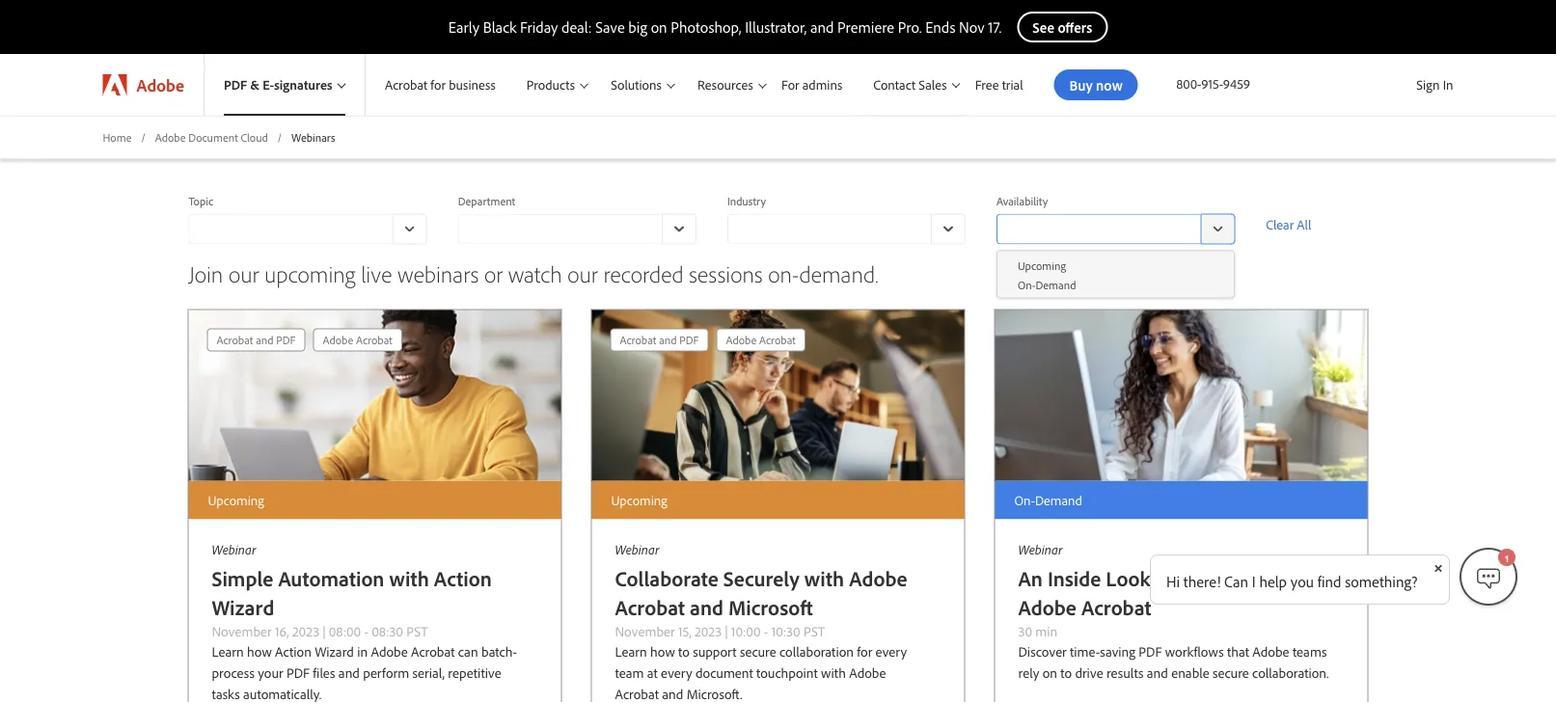 Task type: locate. For each thing, give the bounding box(es) containing it.
secure down 10:00
[[740, 643, 777, 661]]

1 horizontal spatial on
[[1043, 665, 1058, 682]]

1 horizontal spatial to
[[1061, 665, 1072, 682]]

acrobat and pdf for collaborate
[[620, 333, 699, 347]]

collaboration.
[[1253, 665, 1329, 682]]

1 horizontal spatial 2023
[[695, 623, 722, 641]]

to
[[679, 643, 690, 661], [1061, 665, 1072, 682]]

1 horizontal spatial how
[[650, 643, 675, 661]]

1 vertical spatial to
[[1061, 665, 1072, 682]]

that
[[1228, 643, 1250, 661]]

1 none field from the left
[[189, 214, 427, 245]]

collaborate securely with adobe acrobat and microsoft image
[[592, 310, 965, 481]]

none field for availability
[[997, 214, 1236, 245]]

grid down upcoming
[[203, 325, 406, 356]]

2 our from the left
[[568, 259, 598, 288]]

enable
[[1172, 665, 1210, 682]]

adobe left filters
[[155, 130, 186, 144]]

workflows
[[1166, 643, 1224, 661]]

an
[[1019, 565, 1043, 592]]

1 our from the left
[[229, 259, 259, 288]]

adobe acrobat for securely
[[726, 333, 796, 347]]

0 horizontal spatial upcoming
[[208, 492, 264, 509]]

2 adobe acrobat cell from the left
[[726, 329, 796, 351]]

2 grid from the left
[[607, 325, 810, 356]]

0 vertical spatial secure
[[740, 643, 777, 661]]

pdf down sessions
[[680, 333, 699, 347]]

1 horizontal spatial november
[[615, 623, 675, 641]]

pdf inside popup button
[[224, 76, 247, 93]]

acrobat and pdf cell for simple
[[217, 329, 296, 351]]

1 | from the left
[[323, 623, 326, 641]]

to inside webinar an inside look: how we use adobe acrobat 30 min discover time-saving pdf workflows that adobe teams rely on to drive results and enable secure collaboration.
[[1061, 665, 1072, 682]]

1 vertical spatial for
[[857, 643, 873, 661]]

2 | from the left
[[725, 623, 728, 641]]

pdf
[[224, 76, 247, 93], [276, 333, 296, 347], [680, 333, 699, 347], [1139, 643, 1162, 661], [287, 665, 310, 682]]

demand.
[[800, 259, 879, 288]]

sessions
[[689, 259, 763, 288]]

none field for topic
[[189, 214, 427, 245]]

0 vertical spatial on
[[651, 17, 668, 37]]

products
[[527, 76, 575, 93]]

1 horizontal spatial secure
[[1213, 665, 1250, 682]]

adobe document cloud
[[155, 130, 268, 144]]

pst up 'collaboration' at the right of page
[[804, 623, 825, 641]]

home link
[[103, 129, 132, 146]]

3 none field from the left
[[728, 214, 966, 245]]

&
[[250, 76, 260, 93]]

for left business
[[431, 76, 446, 93]]

on
[[651, 17, 668, 37], [1043, 665, 1058, 682]]

adobe document cloud link
[[155, 129, 268, 146]]

adobe acrobat cell for automation
[[323, 329, 393, 351]]

cloud
[[241, 130, 268, 144]]

10:00
[[731, 623, 761, 641]]

how up the your
[[247, 643, 272, 661]]

results
[[1107, 665, 1144, 682]]

webinar for an
[[1019, 541, 1063, 558]]

0 vertical spatial on-
[[1018, 277, 1036, 292]]

clear all link
[[1266, 213, 1368, 237]]

2 learn from the left
[[615, 643, 647, 661]]

and right files
[[339, 665, 360, 682]]

adobe down sessions
[[726, 333, 757, 347]]

on inside webinar an inside look: how we use adobe acrobat 30 min discover time-saving pdf workflows that adobe teams rely on to drive results and enable secure collaboration.
[[1043, 665, 1058, 682]]

upcoming up collaborate
[[611, 492, 668, 509]]

with up 08:30
[[389, 565, 429, 592]]

1 vertical spatial every
[[661, 665, 693, 682]]

1 horizontal spatial -
[[764, 623, 769, 641]]

simple
[[212, 565, 273, 592]]

acrobat down join
[[217, 333, 253, 347]]

0 vertical spatial action
[[434, 565, 492, 592]]

none field for department
[[458, 214, 697, 245]]

Availability text field
[[997, 214, 1201, 245]]

resources button
[[679, 54, 770, 116]]

demand down availability 'text box'
[[1036, 277, 1077, 292]]

0 horizontal spatial learn
[[212, 643, 244, 661]]

2 - from the left
[[764, 623, 769, 641]]

pst right 08:30
[[407, 623, 428, 641]]

0 horizontal spatial action
[[275, 643, 312, 661]]

wizard
[[212, 594, 274, 621], [315, 643, 354, 661]]

action down "16,"
[[275, 643, 312, 661]]

secure
[[740, 643, 777, 661], [1213, 665, 1250, 682]]

adobe down 'collaboration' at the right of page
[[850, 665, 886, 682]]

1 adobe acrobat cell from the left
[[323, 329, 393, 351]]

2 horizontal spatial webinar
[[1019, 541, 1063, 558]]

acrobat and pdf down recorded at the left top of page
[[620, 333, 699, 347]]

1 horizontal spatial adobe acrobat cell
[[726, 329, 796, 351]]

10:30
[[772, 623, 801, 641]]

for
[[782, 76, 800, 93]]

photoshop,
[[671, 17, 742, 37]]

0 vertical spatial for
[[431, 76, 446, 93]]

list box
[[998, 255, 1234, 294]]

1 vertical spatial secure
[[1213, 665, 1250, 682]]

webinar for collaborate
[[615, 541, 660, 558]]

webinar up simple
[[212, 541, 256, 558]]

upcoming for collaborate securely with adobe acrobat and microsoft
[[611, 492, 668, 509]]

15,
[[678, 623, 692, 641]]

1 horizontal spatial acrobat and pdf
[[620, 333, 699, 347]]

1 adobe acrobat from the left
[[323, 333, 393, 347]]

every right 'collaboration' at the right of page
[[876, 643, 907, 661]]

hi
[[1167, 572, 1180, 592]]

signatures
[[274, 76, 333, 93]]

1 horizontal spatial pst
[[804, 623, 825, 641]]

pst inside webinar simple automation with action wizard november 16, 2023 | 08:00 - 08:30 pst learn how action wizard in adobe acrobat can batch- process your pdf files and perform serial, repetitive tasks automatically.
[[407, 623, 428, 641]]

saving
[[1101, 643, 1136, 661]]

pdf left files
[[287, 665, 310, 682]]

watch
[[508, 259, 562, 288]]

none field for industry
[[728, 214, 966, 245]]

adobe acrobat
[[323, 333, 393, 347], [726, 333, 796, 347]]

adobe acrobat down on- in the top of the page
[[726, 333, 796, 347]]

webinar up an
[[1019, 541, 1063, 558]]

how inside webinar collaborate securely with adobe acrobat and microsoft november 15, 2023 | 10:00 - 10:30 pst learn how to support secure collaboration for every team at every document touchpoint with adobe acrobat and microsoft.
[[650, 643, 675, 661]]

upcoming
[[264, 259, 356, 288]]

batch-
[[482, 643, 517, 661]]

1 vertical spatial wizard
[[315, 643, 354, 661]]

adobe up 'collaboration' at the right of page
[[849, 565, 908, 592]]

pdf left "&"
[[224, 76, 247, 93]]

0 horizontal spatial to
[[679, 643, 690, 661]]

none field up watch
[[458, 214, 697, 245]]

webinar inside webinar simple automation with action wizard november 16, 2023 | 08:00 - 08:30 pst learn how action wizard in adobe acrobat can batch- process your pdf files and perform serial, repetitive tasks automatically.
[[212, 541, 256, 558]]

0 horizontal spatial every
[[661, 665, 693, 682]]

acrobat and pdf cell for collaborate
[[620, 329, 699, 351]]

1 horizontal spatial learn
[[615, 643, 647, 661]]

none field up demand.
[[728, 214, 966, 245]]

november left 15, in the left bottom of the page
[[615, 623, 675, 641]]

grid
[[203, 325, 406, 356], [607, 325, 810, 356]]

0 horizontal spatial acrobat and pdf cell
[[217, 329, 296, 351]]

join our upcoming live webinars or watch our recorded sessions on-demand.
[[189, 259, 879, 288]]

0 horizontal spatial for
[[431, 76, 446, 93]]

acrobat down recorded at the left top of page
[[620, 333, 657, 347]]

1 horizontal spatial for
[[857, 643, 873, 661]]

- up in
[[364, 623, 369, 641]]

2 how from the left
[[650, 643, 675, 661]]

1 horizontal spatial upcoming
[[611, 492, 668, 509]]

webinar inside webinar an inside look: how we use adobe acrobat 30 min discover time-saving pdf workflows that adobe teams rely on to drive results and enable secure collaboration.
[[1019, 541, 1063, 558]]

teams
[[1293, 643, 1327, 661]]

on right rely
[[1043, 665, 1058, 682]]

how up "at"
[[650, 643, 675, 661]]

there!
[[1184, 572, 1221, 592]]

1 horizontal spatial grid
[[607, 325, 810, 356]]

adobe acrobat cell down live
[[323, 329, 393, 351]]

solutions
[[611, 76, 662, 93]]

friday
[[520, 17, 558, 37]]

acrobat and pdf cell
[[217, 329, 296, 351], [620, 329, 699, 351]]

secure down that
[[1213, 665, 1250, 682]]

1 november from the left
[[212, 623, 272, 641]]

webinar
[[212, 541, 256, 558], [615, 541, 660, 558], [1019, 541, 1063, 558]]

industry
[[728, 194, 766, 208]]

action up can
[[434, 565, 492, 592]]

-
[[364, 623, 369, 641], [764, 623, 769, 641]]

grid for securely
[[607, 325, 810, 356]]

2 adobe acrobat from the left
[[726, 333, 796, 347]]

adobe link
[[83, 54, 204, 116]]

2 webinar from the left
[[615, 541, 660, 558]]

acrobat left business
[[385, 76, 428, 93]]

- inside webinar simple automation with action wizard november 16, 2023 | 08:00 - 08:30 pst learn how action wizard in adobe acrobat can batch- process your pdf files and perform serial, repetitive tasks automatically.
[[364, 623, 369, 641]]

1 vertical spatial demand
[[1035, 492, 1083, 509]]

wizard down 08:00
[[315, 643, 354, 661]]

november
[[212, 623, 272, 641], [615, 623, 675, 641]]

pdf & e-signatures button
[[205, 54, 365, 116]]

wizard down simple
[[212, 594, 274, 621]]

touchpoint
[[757, 665, 818, 682]]

join
[[189, 259, 223, 288]]

on right big
[[651, 17, 668, 37]]

on- up an
[[1015, 492, 1035, 509]]

acrobat and pdf cell down join
[[217, 329, 296, 351]]

1 webinar from the left
[[212, 541, 256, 558]]

pdf inside webinar simple automation with action wizard november 16, 2023 | 08:00 - 08:30 pst learn how action wizard in adobe acrobat can batch- process your pdf files and perform serial, repetitive tasks automatically.
[[287, 665, 310, 682]]

microsoft
[[729, 594, 813, 621]]

our down department field
[[568, 259, 598, 288]]

to down 15, in the left bottom of the page
[[679, 643, 690, 661]]

to inside webinar collaborate securely with adobe acrobat and microsoft november 15, 2023 | 10:00 - 10:30 pst learn how to support secure collaboration for every team at every document touchpoint with adobe acrobat and microsoft.
[[679, 643, 690, 661]]

our right join
[[229, 259, 259, 288]]

secure inside webinar collaborate securely with adobe acrobat and microsoft november 15, 2023 | 10:00 - 10:30 pst learn how to support secure collaboration for every team at every document touchpoint with adobe acrobat and microsoft.
[[740, 643, 777, 661]]

learn inside webinar simple automation with action wizard november 16, 2023 | 08:00 - 08:30 pst learn how action wizard in adobe acrobat can batch- process your pdf files and perform serial, repetitive tasks automatically.
[[212, 643, 244, 661]]

1 learn from the left
[[212, 643, 244, 661]]

1 acrobat and pdf cell from the left
[[217, 329, 296, 351]]

find
[[1318, 572, 1342, 592]]

0 horizontal spatial grid
[[203, 325, 406, 356]]

1 horizontal spatial adobe acrobat
[[726, 333, 796, 347]]

we
[[1209, 565, 1237, 592]]

1 horizontal spatial webinar
[[615, 541, 660, 558]]

adobe acrobat down live
[[323, 333, 393, 347]]

1 horizontal spatial |
[[725, 623, 728, 641]]

2023 up support
[[695, 623, 722, 641]]

upcoming inside 'upcoming on-demand'
[[1018, 258, 1067, 273]]

team
[[615, 665, 644, 682]]

0 horizontal spatial 2023
[[292, 623, 320, 641]]

webinar inside webinar collaborate securely with adobe acrobat and microsoft november 15, 2023 | 10:00 - 10:30 pst learn how to support secure collaboration for every team at every document touchpoint with adobe acrobat and microsoft.
[[615, 541, 660, 558]]

0 vertical spatial every
[[876, 643, 907, 661]]

1 pst from the left
[[407, 623, 428, 641]]

0 horizontal spatial -
[[364, 623, 369, 641]]

0 horizontal spatial on
[[651, 17, 668, 37]]

repetitive
[[448, 665, 502, 682]]

upcoming up simple
[[208, 492, 264, 509]]

1 horizontal spatial acrobat and pdf cell
[[620, 329, 699, 351]]

to left drive
[[1061, 665, 1072, 682]]

0 horizontal spatial our
[[229, 259, 259, 288]]

how inside webinar simple automation with action wizard november 16, 2023 | 08:00 - 08:30 pst learn how action wizard in adobe acrobat can batch- process your pdf files and perform serial, repetitive tasks automatically.
[[247, 643, 272, 661]]

| left 10:00
[[725, 623, 728, 641]]

with inside webinar simple automation with action wizard november 16, 2023 | 08:00 - 08:30 pst learn how action wizard in adobe acrobat can batch- process your pdf files and perform serial, repetitive tasks automatically.
[[389, 565, 429, 592]]

0 horizontal spatial pst
[[407, 623, 428, 641]]

2023 right "16,"
[[292, 623, 320, 641]]

0 horizontal spatial secure
[[740, 643, 777, 661]]

1 vertical spatial on-
[[1015, 492, 1035, 509]]

1 vertical spatial action
[[275, 643, 312, 661]]

2 acrobat and pdf from the left
[[620, 333, 699, 347]]

for right 'collaboration' at the right of page
[[857, 643, 873, 661]]

grid down sessions
[[607, 325, 810, 356]]

acrobat and pdf cell down recorded at the left top of page
[[620, 329, 699, 351]]

with
[[389, 565, 429, 592], [805, 565, 845, 592], [821, 665, 846, 682]]

acrobat down live
[[356, 333, 393, 347]]

1 - from the left
[[364, 623, 369, 641]]

1 2023 from the left
[[292, 623, 320, 641]]

2 horizontal spatial upcoming
[[1018, 258, 1067, 273]]

demand inside 'upcoming on-demand'
[[1036, 277, 1077, 292]]

november inside webinar collaborate securely with adobe acrobat and microsoft november 15, 2023 | 10:00 - 10:30 pst learn how to support secure collaboration for every team at every document touchpoint with adobe acrobat and microsoft.
[[615, 623, 675, 641]]

None field
[[189, 214, 427, 245], [458, 214, 697, 245], [728, 214, 966, 245], [997, 214, 1236, 245]]

2 november from the left
[[615, 623, 675, 641]]

none field up 'upcoming on-demand'
[[997, 214, 1236, 245]]

2 2023 from the left
[[695, 623, 722, 641]]

adobe down 08:30
[[371, 643, 408, 661]]

3 webinar from the left
[[1019, 541, 1063, 558]]

secure inside webinar an inside look: how we use adobe acrobat 30 min discover time-saving pdf workflows that adobe teams rely on to drive results and enable secure collaboration.
[[1213, 665, 1250, 682]]

files
[[313, 665, 335, 682]]

every right "at"
[[661, 665, 693, 682]]

pdf right saving
[[1139, 643, 1162, 661]]

contact
[[874, 76, 916, 93]]

| inside webinar simple automation with action wizard november 16, 2023 | 08:00 - 08:30 pst learn how action wizard in adobe acrobat can batch- process your pdf files and perform serial, repetitive tasks automatically.
[[323, 623, 326, 641]]

on- inside 'upcoming on-demand'
[[1018, 277, 1036, 292]]

on- down availability
[[1018, 277, 1036, 292]]

1 vertical spatial on
[[1043, 665, 1058, 682]]

| left 08:00
[[323, 623, 326, 641]]

adobe acrobat cell
[[323, 329, 393, 351], [726, 329, 796, 351]]

acrobat inside acrobat for business link
[[385, 76, 428, 93]]

every
[[876, 643, 907, 661], [661, 665, 693, 682]]

0 horizontal spatial wizard
[[212, 594, 274, 621]]

filters element
[[189, 190, 1368, 260]]

how
[[247, 643, 272, 661], [650, 643, 675, 661]]

0 horizontal spatial november
[[212, 623, 272, 641]]

2023 inside webinar simple automation with action wizard november 16, 2023 | 08:00 - 08:30 pst learn how action wizard in adobe acrobat can batch- process your pdf files and perform serial, repetitive tasks automatically.
[[292, 623, 320, 641]]

0 horizontal spatial adobe acrobat cell
[[323, 329, 393, 351]]

webinar up collaborate
[[615, 541, 660, 558]]

pst inside webinar collaborate securely with adobe acrobat and microsoft november 15, 2023 | 10:00 - 10:30 pst learn how to support secure collaboration for every team at every document touchpoint with adobe acrobat and microsoft.
[[804, 623, 825, 641]]

1 acrobat and pdf from the left
[[217, 333, 296, 347]]

department
[[458, 194, 515, 208]]

0 horizontal spatial adobe acrobat
[[323, 333, 393, 347]]

learn
[[212, 643, 244, 661], [615, 643, 647, 661]]

acrobat inside webinar simple automation with action wizard november 16, 2023 | 08:00 - 08:30 pst learn how action wizard in adobe acrobat can batch- process your pdf files and perform serial, repetitive tasks automatically.
[[411, 643, 455, 661]]

learn up team
[[615, 643, 647, 661]]

e-
[[263, 76, 274, 93]]

2 acrobat and pdf cell from the left
[[620, 329, 699, 351]]

0 horizontal spatial |
[[323, 623, 326, 641]]

0 horizontal spatial acrobat and pdf
[[217, 333, 296, 347]]

acrobat up the serial, at left
[[411, 643, 455, 661]]

none field up upcoming
[[189, 214, 427, 245]]

november inside webinar simple automation with action wizard november 16, 2023 | 08:00 - 08:30 pst learn how action wizard in adobe acrobat can batch- process your pdf files and perform serial, repetitive tasks automatically.
[[212, 623, 272, 641]]

deal:
[[562, 17, 592, 37]]

acrobat and pdf down join
[[217, 333, 296, 347]]

1 grid from the left
[[203, 325, 406, 356]]

upcoming down availability 'text box'
[[1018, 258, 1067, 273]]

0 vertical spatial to
[[679, 643, 690, 661]]

securely
[[724, 565, 800, 592]]

learn up process
[[212, 643, 244, 661]]

or
[[484, 259, 503, 288]]

1 how from the left
[[247, 643, 272, 661]]

november left "16,"
[[212, 623, 272, 641]]

for inside webinar collaborate securely with adobe acrobat and microsoft november 15, 2023 | 10:00 - 10:30 pst learn how to support secure collaboration for every team at every document touchpoint with adobe acrobat and microsoft.
[[857, 643, 873, 661]]

your
[[258, 665, 283, 682]]

adobe acrobat cell down on- in the top of the page
[[726, 329, 796, 351]]

0 horizontal spatial webinar
[[212, 541, 256, 558]]

acrobat down look:
[[1082, 594, 1152, 621]]

acrobat
[[385, 76, 428, 93], [217, 333, 253, 347], [356, 333, 393, 347], [620, 333, 657, 347], [760, 333, 796, 347], [615, 594, 685, 621], [1082, 594, 1152, 621], [411, 643, 455, 661], [615, 686, 659, 703]]

learn inside webinar collaborate securely with adobe acrobat and microsoft november 15, 2023 | 10:00 - 10:30 pst learn how to support secure collaboration for every team at every document touchpoint with adobe acrobat and microsoft.
[[615, 643, 647, 661]]

4 none field from the left
[[997, 214, 1236, 245]]

early
[[448, 17, 480, 37]]

with for securely
[[805, 565, 845, 592]]

demand up inside
[[1035, 492, 1083, 509]]

Industry text field
[[728, 214, 931, 245]]

acrobat down team
[[615, 686, 659, 703]]

look:
[[1106, 565, 1158, 592]]

use
[[1242, 565, 1275, 592]]

0 horizontal spatial how
[[247, 643, 272, 661]]

pdf & e-signatures
[[224, 76, 333, 93]]

0 vertical spatial demand
[[1036, 277, 1077, 292]]

- left 10:30
[[764, 623, 769, 641]]

with up "microsoft"
[[805, 565, 845, 592]]

Department text field
[[458, 214, 662, 245]]

and inside webinar simple automation with action wizard november 16, 2023 | 08:00 - 08:30 pst learn how action wizard in adobe acrobat can batch- process your pdf files and perform serial, repetitive tasks automatically.
[[339, 665, 360, 682]]

1 horizontal spatial every
[[876, 643, 907, 661]]

adobe
[[137, 74, 184, 96], [155, 130, 186, 144], [323, 333, 353, 347], [726, 333, 757, 347], [849, 565, 908, 592], [1019, 594, 1077, 621], [371, 643, 408, 661], [1253, 643, 1290, 661], [850, 665, 886, 682]]

1 horizontal spatial our
[[568, 259, 598, 288]]

and right results
[[1147, 665, 1169, 682]]

2 pst from the left
[[804, 623, 825, 641]]

2 none field from the left
[[458, 214, 697, 245]]

1
[[1505, 553, 1510, 564]]



Task type: describe. For each thing, give the bounding box(es) containing it.
acrobat for business link
[[366, 54, 507, 116]]

sign in button
[[1413, 69, 1458, 101]]

tasks
[[212, 686, 240, 703]]

adobe up the collaboration.
[[1253, 643, 1290, 661]]

adobe down upcoming
[[323, 333, 353, 347]]

and inside webinar an inside look: how we use adobe acrobat 30 min discover time-saving pdf workflows that adobe teams rely on to drive results and enable secure collaboration.
[[1147, 665, 1169, 682]]

915-
[[1202, 75, 1224, 92]]

in
[[357, 643, 368, 661]]

on-
[[768, 259, 800, 288]]

Topic text field
[[189, 214, 392, 245]]

how
[[1163, 565, 1204, 592]]

document
[[696, 665, 753, 682]]

webinars
[[291, 130, 335, 144]]

for admins link
[[770, 54, 854, 116]]

acrobat down collaborate
[[615, 594, 685, 621]]

and down upcoming
[[256, 333, 274, 347]]

trial
[[1002, 76, 1024, 93]]

process
[[212, 665, 255, 682]]

resources
[[698, 76, 754, 93]]

| inside webinar collaborate securely with adobe acrobat and microsoft november 15, 2023 | 10:00 - 10:30 pst learn how to support secure collaboration for every team at every document touchpoint with adobe acrobat and microsoft.
[[725, 623, 728, 641]]

and left the premiere in the right of the page
[[811, 17, 834, 37]]

pdf inside webinar an inside look: how we use adobe acrobat 30 min discover time-saving pdf workflows that adobe teams rely on to drive results and enable secure collaboration.
[[1139, 643, 1162, 661]]

contact sales button
[[854, 54, 964, 116]]

contact sales
[[874, 76, 947, 93]]

an inside look: how we use adobe acrobat image
[[996, 310, 1368, 481]]

time-
[[1070, 643, 1101, 661]]

800-915-9459
[[1177, 75, 1251, 92]]

can
[[1225, 572, 1249, 592]]

something?
[[1346, 572, 1418, 592]]

- inside webinar collaborate securely with adobe acrobat and microsoft november 15, 2023 | 10:00 - 10:30 pst learn how to support secure collaboration for every team at every document touchpoint with adobe acrobat and microsoft.
[[764, 623, 769, 641]]

for admins
[[782, 76, 843, 93]]

pro.
[[898, 17, 922, 37]]

acrobat and pdf for simple
[[217, 333, 296, 347]]

and up 15, in the left bottom of the page
[[690, 594, 724, 621]]

adobe acrobat cell for securely
[[726, 329, 796, 351]]

filters link
[[189, 140, 245, 163]]

solutions button
[[592, 54, 679, 116]]

none field topic
[[189, 214, 427, 245]]

none field industry
[[728, 214, 966, 245]]

early black friday deal: save big on photoshop, illustrator, and premiere pro. ends nov 17.
[[448, 17, 1002, 37]]

webinar collaborate securely with adobe acrobat and microsoft november 15, 2023 | 10:00 - 10:30 pst learn how to support secure collaboration for every team at every document touchpoint with adobe acrobat and microsoft.
[[615, 541, 908, 703]]

collaborate
[[615, 565, 719, 592]]

big
[[629, 17, 648, 37]]

800-
[[1177, 75, 1202, 92]]

drive
[[1075, 665, 1104, 682]]

availability
[[997, 194, 1048, 208]]

recorded
[[604, 259, 684, 288]]

pdf down upcoming
[[276, 333, 296, 347]]

products button
[[507, 54, 592, 116]]

i
[[1253, 572, 1256, 592]]

upcoming on-demand
[[1018, 258, 1077, 292]]

with down 'collaboration' at the right of page
[[821, 665, 846, 682]]

discover
[[1019, 643, 1067, 661]]

premiere
[[838, 17, 895, 37]]

upcoming for simple automation with action wizard
[[208, 492, 264, 509]]

automation
[[278, 565, 385, 592]]

adobe up min on the bottom
[[1019, 594, 1077, 621]]

acrobat down on- in the top of the page
[[760, 333, 796, 347]]

on-demand
[[1015, 492, 1083, 509]]

free trial
[[976, 76, 1024, 93]]

home
[[103, 130, 132, 144]]

help
[[1260, 572, 1287, 592]]

9459
[[1224, 75, 1251, 92]]

webinars
[[398, 259, 479, 288]]

none field department
[[458, 214, 697, 245]]

inside
[[1048, 565, 1101, 592]]

08:00
[[329, 623, 361, 641]]

admins
[[803, 76, 843, 93]]

acrobat for business
[[385, 76, 496, 93]]

sign
[[1417, 76, 1440, 93]]

min
[[1036, 623, 1058, 641]]

grid for automation
[[203, 325, 406, 356]]

acrobat inside webinar an inside look: how we use adobe acrobat 30 min discover time-saving pdf workflows that adobe teams rely on to drive results and enable secure collaboration.
[[1082, 594, 1152, 621]]

with for automation
[[389, 565, 429, 592]]

16,
[[275, 623, 289, 641]]

adobe up adobe document cloud
[[137, 74, 184, 96]]

free trial link
[[964, 54, 1035, 116]]

microsoft.
[[687, 686, 743, 703]]

join our upcoming live webinars or watch our recorded sessions on-demand. element
[[158, 295, 1399, 703]]

webinar an inside look: how we use adobe acrobat 30 min discover time-saving pdf workflows that adobe teams rely on to drive results and enable secure collaboration.
[[1019, 541, 1329, 682]]

live
[[361, 259, 392, 288]]

and down recorded at the left top of page
[[659, 333, 677, 347]]

clear all
[[1266, 216, 1312, 233]]

ends
[[926, 17, 956, 37]]

in
[[1443, 76, 1454, 93]]

all
[[1297, 216, 1312, 233]]

Search Webinars search field
[[885, 128, 1368, 159]]

for inside acrobat for business link
[[431, 76, 446, 93]]

and left microsoft.
[[662, 686, 684, 703]]

simple automation with action wizard image
[[189, 310, 561, 481]]

1 horizontal spatial action
[[434, 565, 492, 592]]

list box containing upcoming
[[998, 255, 1234, 294]]

can
[[458, 643, 478, 661]]

webinar for simple
[[212, 541, 256, 558]]

adobe inside webinar simple automation with action wizard november 16, 2023 | 08:00 - 08:30 pst learn how action wizard in adobe acrobat can batch- process your pdf files and perform serial, repetitive tasks automatically.
[[371, 643, 408, 661]]

adobe acrobat for automation
[[323, 333, 393, 347]]

filters
[[189, 143, 222, 160]]

none field availability
[[997, 214, 1236, 245]]

2023 inside webinar collaborate securely with adobe acrobat and microsoft november 15, 2023 | 10:00 - 10:30 pst learn how to support secure collaboration for every team at every document touchpoint with adobe acrobat and microsoft.
[[695, 623, 722, 641]]

business
[[449, 76, 496, 93]]

1 button
[[1460, 548, 1518, 606]]

document
[[188, 130, 238, 144]]

08:30
[[372, 623, 403, 641]]

webinar simple automation with action wizard november 16, 2023 | 08:00 - 08:30 pst learn how action wizard in adobe acrobat can batch- process your pdf files and perform serial, repetitive tasks automatically.
[[212, 541, 517, 703]]

collaboration
[[780, 643, 854, 661]]

1 horizontal spatial wizard
[[315, 643, 354, 661]]

30
[[1019, 623, 1033, 641]]

topic
[[189, 194, 213, 208]]

0 vertical spatial wizard
[[212, 594, 274, 621]]

hi there! can i help you find something?
[[1167, 572, 1418, 592]]



Task type: vqa. For each thing, say whether or not it's contained in the screenshot.
response
no



